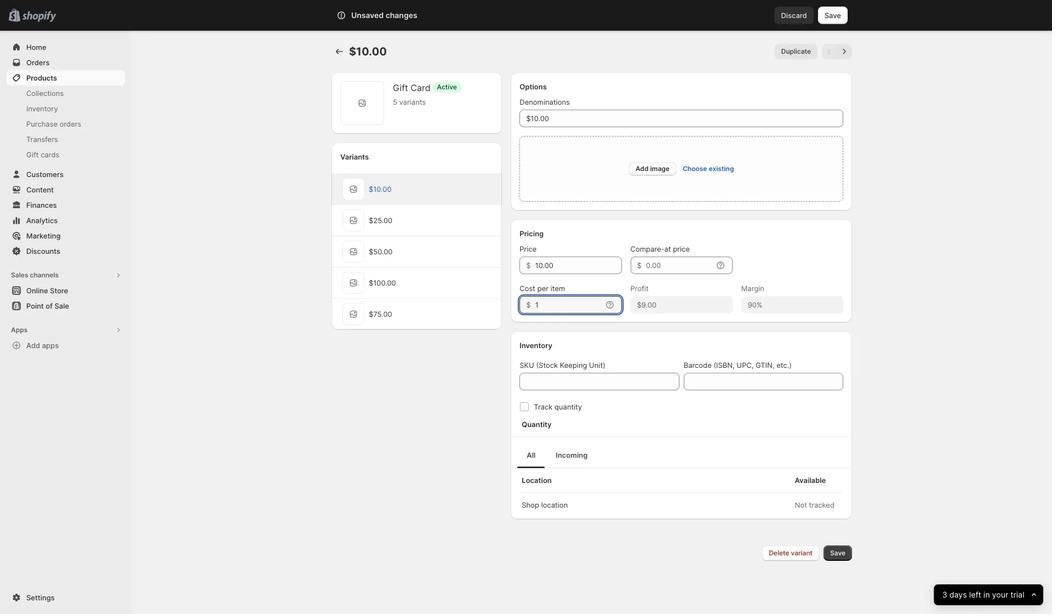 Task type: vqa. For each thing, say whether or not it's contained in the screenshot.
Add a custom domain group
no



Task type: describe. For each thing, give the bounding box(es) containing it.
add image
[[636, 164, 670, 173]]

$25.00 link
[[332, 205, 502, 236]]

duplicate
[[782, 47, 811, 55]]

1 horizontal spatial inventory
[[520, 341, 553, 350]]

save for delete variant
[[831, 549, 846, 557]]

shop location
[[522, 501, 568, 509]]

point
[[26, 302, 44, 310]]

pricing
[[520, 229, 544, 238]]

products link
[[7, 70, 125, 86]]

Price text field
[[535, 257, 622, 274]]

etc.)
[[777, 361, 792, 370]]

price
[[673, 245, 690, 253]]

content link
[[7, 182, 125, 197]]

sales
[[11, 271, 28, 279]]

finances link
[[7, 197, 125, 213]]

$100.00
[[369, 279, 396, 287]]

keeping
[[560, 361, 587, 370]]

customers link
[[7, 167, 125, 182]]

apps
[[11, 326, 28, 334]]

channels
[[30, 271, 59, 279]]

unsaved
[[351, 10, 384, 20]]

0 vertical spatial $10.00
[[349, 45, 387, 58]]

inventory link
[[7, 101, 125, 116]]

existing
[[709, 164, 734, 173]]

tab list containing all
[[516, 441, 848, 468]]

denominations
[[520, 98, 570, 106]]

$50.00 link
[[332, 236, 502, 267]]

Margin text field
[[742, 296, 844, 314]]

variant
[[791, 549, 813, 557]]

point of sale
[[26, 302, 69, 310]]

not
[[795, 501, 807, 509]]

incoming
[[556, 451, 588, 459]]

point of sale link
[[7, 298, 125, 314]]

variants
[[399, 98, 426, 106]]

orders
[[26, 58, 50, 67]]

unsaved changes
[[351, 10, 418, 20]]

finances
[[26, 201, 57, 209]]

unit)
[[589, 361, 606, 370]]

sales channels button
[[7, 268, 125, 283]]

analytics link
[[7, 213, 125, 228]]

active
[[437, 83, 457, 91]]

Denominations text field
[[520, 110, 844, 127]]

delete variant button
[[763, 546, 820, 561]]

item
[[551, 284, 565, 293]]

gift cards link
[[7, 147, 125, 162]]

search
[[385, 11, 409, 20]]

sku (stock keeping unit)
[[520, 361, 606, 370]]

shopify image
[[22, 11, 56, 22]]

save for discard
[[825, 11, 842, 20]]

not tracked
[[795, 501, 835, 509]]

transfers link
[[7, 132, 125, 147]]

profit
[[631, 284, 649, 293]]

$25.00
[[369, 216, 393, 225]]

barcode (isbn, upc, gtin, etc.)
[[684, 361, 792, 370]]

location
[[541, 501, 568, 509]]

0 horizontal spatial inventory
[[26, 104, 58, 113]]

discard
[[782, 11, 807, 20]]

gift cards
[[26, 150, 59, 159]]

sales channels
[[11, 271, 59, 279]]

barcode
[[684, 361, 712, 370]]

3 days left in your trial button
[[935, 584, 1044, 605]]

days
[[950, 590, 968, 600]]

discounts link
[[7, 243, 125, 259]]

1 vertical spatial $10.00
[[369, 185, 392, 194]]

quantity
[[555, 402, 582, 411]]

SKU (Stock Keeping Unit) text field
[[520, 373, 680, 390]]

online
[[26, 286, 48, 295]]

delete
[[769, 549, 790, 557]]

$ for compare-at price
[[637, 261, 642, 270]]

choose existing
[[683, 164, 734, 173]]

analytics
[[26, 216, 58, 225]]

compare-
[[631, 245, 665, 253]]

compare-at price
[[631, 245, 690, 253]]

choose
[[683, 164, 708, 173]]

per
[[538, 284, 549, 293]]



Task type: locate. For each thing, give the bounding box(es) containing it.
available
[[795, 476, 826, 485]]

purchase orders
[[26, 120, 81, 128]]

save button right variant
[[824, 546, 853, 561]]

all
[[527, 451, 536, 459]]

inventory up "sku"
[[520, 341, 553, 350]]

tab list
[[516, 441, 848, 468]]

1 horizontal spatial add
[[636, 164, 649, 173]]

settings link
[[7, 590, 125, 605]]

(isbn,
[[714, 361, 735, 370]]

home
[[26, 43, 46, 52]]

5
[[393, 98, 397, 106]]

0 vertical spatial add
[[636, 164, 649, 173]]

0 vertical spatial save
[[825, 11, 842, 20]]

add apps
[[26, 341, 59, 350]]

1 horizontal spatial gift
[[393, 82, 408, 93]]

purchase
[[26, 120, 58, 128]]

0 vertical spatial save button
[[818, 7, 848, 24]]

trial
[[1011, 590, 1025, 600]]

discard button
[[775, 7, 814, 24]]

save right variant
[[831, 549, 846, 557]]

Compare-at price text field
[[646, 257, 713, 274]]

track quantity
[[534, 402, 582, 411]]

save button up previous icon
[[818, 7, 848, 24]]

3
[[943, 590, 948, 600]]

margin
[[742, 284, 765, 293]]

previous image
[[825, 46, 836, 57]]

at
[[665, 245, 671, 253]]

1 vertical spatial add
[[26, 341, 40, 350]]

settings
[[26, 593, 55, 602]]

cost
[[520, 284, 536, 293]]

0 horizontal spatial gift
[[26, 150, 39, 159]]

marketing link
[[7, 228, 125, 243]]

$ for cost per item
[[526, 300, 531, 309]]

$75.00
[[369, 310, 392, 319]]

$ down price
[[526, 261, 531, 270]]

collections link
[[7, 86, 125, 101]]

card
[[411, 82, 431, 93]]

0 vertical spatial gift
[[393, 82, 408, 93]]

gift for gift card
[[393, 82, 408, 93]]

your
[[993, 590, 1009, 600]]

save button for delete variant
[[824, 546, 853, 561]]

tracked
[[809, 501, 835, 509]]

upc,
[[737, 361, 754, 370]]

add for add image
[[636, 164, 649, 173]]

gift inside 'link'
[[26, 150, 39, 159]]

Barcode (ISBN, UPC, GTIN, etc.) text field
[[684, 373, 844, 390]]

duplicate link
[[775, 44, 818, 59]]

products
[[26, 73, 57, 82]]

cost per item
[[520, 284, 565, 293]]

save up previous icon
[[825, 11, 842, 20]]

delete variant
[[769, 549, 813, 557]]

Cost per item text field
[[535, 296, 602, 314]]

of
[[46, 302, 53, 310]]

save button for discard
[[818, 7, 848, 24]]

add for add apps
[[26, 341, 40, 350]]

quantity
[[522, 420, 552, 429]]

variants
[[340, 152, 369, 161]]

choose existing button
[[683, 164, 734, 173]]

gift up '5'
[[393, 82, 408, 93]]

gift left cards
[[26, 150, 39, 159]]

save button
[[818, 7, 848, 24], [824, 546, 853, 561]]

$75.00 link
[[332, 299, 502, 329]]

add inside button
[[26, 341, 40, 350]]

(stock
[[536, 361, 558, 370]]

transfers
[[26, 135, 58, 144]]

content
[[26, 185, 54, 194]]

save
[[825, 11, 842, 20], [831, 549, 846, 557]]

$50.00
[[369, 247, 393, 256]]

$ for price
[[526, 261, 531, 270]]

purchase orders link
[[7, 116, 125, 132]]

1 vertical spatial inventory
[[520, 341, 553, 350]]

1 vertical spatial save button
[[824, 546, 853, 561]]

cards
[[41, 150, 59, 159]]

$10.00 down the unsaved
[[349, 45, 387, 58]]

apps button
[[7, 322, 125, 338]]

incoming button
[[547, 442, 597, 468]]

$100.00 link
[[332, 268, 502, 298]]

1 vertical spatial gift
[[26, 150, 39, 159]]

0 horizontal spatial add
[[26, 341, 40, 350]]

$ down the cost
[[526, 300, 531, 309]]

track
[[534, 402, 553, 411]]

location
[[522, 476, 552, 485]]

$ down the compare-
[[637, 261, 642, 270]]

online store link
[[7, 283, 125, 298]]

collections
[[26, 89, 64, 98]]

0 vertical spatial inventory
[[26, 104, 58, 113]]

$10.00 up $25.00 at the top
[[369, 185, 392, 194]]

$
[[526, 261, 531, 270], [637, 261, 642, 270], [526, 300, 531, 309]]

online store
[[26, 286, 68, 295]]

gift
[[393, 82, 408, 93], [26, 150, 39, 159]]

orders link
[[7, 55, 125, 70]]

discounts
[[26, 247, 60, 255]]

gift for gift cards
[[26, 150, 39, 159]]

search button
[[367, 7, 685, 24]]

inventory up "purchase"
[[26, 104, 58, 113]]

gift card
[[393, 82, 431, 93]]

sku
[[520, 361, 534, 370]]

shop
[[522, 501, 539, 509]]

add left the "apps"
[[26, 341, 40, 350]]

add left image
[[636, 164, 649, 173]]

1 vertical spatial save
[[831, 549, 846, 557]]

image
[[650, 164, 670, 173]]

3 days left in your trial
[[943, 590, 1025, 600]]

Profit text field
[[631, 296, 733, 314]]

store
[[50, 286, 68, 295]]

home link
[[7, 39, 125, 55]]



